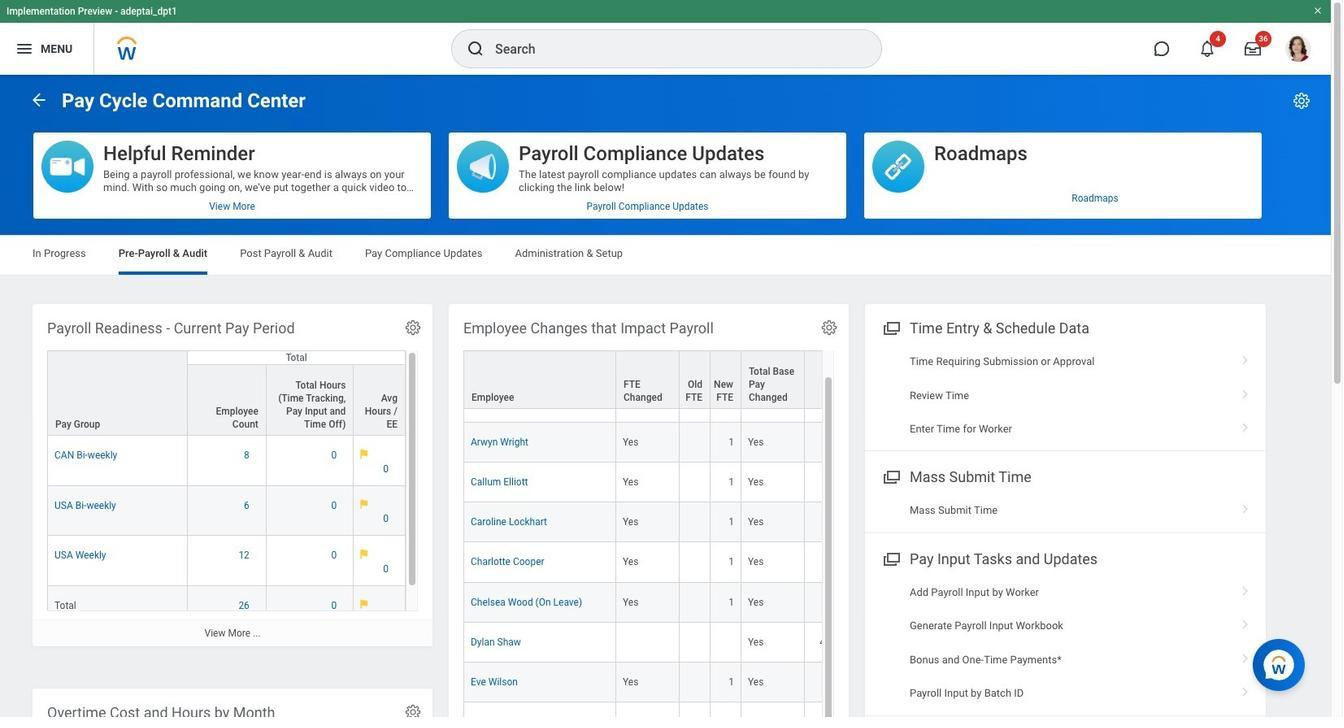 Task type: describe. For each thing, give the bounding box(es) containing it.
total element
[[54, 597, 76, 611]]

3 chevron right image from the top
[[1235, 581, 1256, 597]]

2 the average hours per employee is less than 40.  all hours might not be submitted for the current open pay period. image from the top
[[361, 599, 369, 609]]

1 chevron right image from the top
[[1235, 383, 1256, 400]]

menu group image for second list from the bottom
[[880, 316, 902, 338]]

the average hours per employee is less than 40.  all hours might not be submitted for the current open pay period. image for 2nd the average hours per employee is less than 40.  all hours might not be submitted for the current open pay period. element
[[361, 499, 369, 509]]

4 chevron right image from the top
[[1235, 614, 1256, 631]]

4 column header from the left
[[711, 351, 742, 410]]

4 chevron right image from the top
[[1235, 682, 1256, 698]]

3 the average hours per employee is less than 40.  all hours might not be submitted for the current open pay period. element from the top
[[361, 549, 398, 576]]

2 the average hours per employee is less than 40.  all hours might not be submitted for the current open pay period. element from the top
[[361, 499, 398, 526]]

previous page image
[[29, 90, 49, 109]]

menu group image
[[880, 465, 902, 487]]

1 list from the top
[[865, 345, 1266, 446]]

close environment banner image
[[1313, 6, 1323, 15]]

justify image
[[15, 39, 34, 59]]

Search Workday  search field
[[495, 31, 848, 67]]

employee changes that impact payroll element
[[449, 304, 1343, 717]]



Task type: locate. For each thing, give the bounding box(es) containing it.
menu group image for first list from the bottom
[[880, 547, 902, 569]]

tab list
[[16, 236, 1315, 275]]

payroll readiness - current pay period element
[[33, 304, 433, 647]]

3 chevron right image from the top
[[1235, 648, 1256, 664]]

main content
[[0, 75, 1343, 717]]

banner
[[0, 0, 1331, 75]]

the average hours per employee is less than 40.  all hours might not be submitted for the current open pay period. element
[[361, 449, 398, 475], [361, 499, 398, 526], [361, 549, 398, 576]]

0 vertical spatial list
[[865, 345, 1266, 446]]

the average hours per employee is less than 40.  all hours might not be submitted for the current open pay period. image for 3rd the average hours per employee is less than 40.  all hours might not be submitted for the current open pay period. element from the bottom of the "payroll readiness - current pay period" 'element'
[[361, 449, 369, 459]]

configure employee changes that impact payroll image
[[820, 319, 838, 337]]

5 column header from the left
[[742, 351, 805, 410]]

2 chevron right image from the top
[[1235, 499, 1256, 515]]

2 chevron right image from the top
[[1235, 417, 1256, 433]]

2 menu group image from the top
[[880, 547, 902, 569]]

1 the average hours per employee is less than 40.  all hours might not be submitted for the current open pay period. image from the top
[[361, 449, 369, 459]]

2 list from the top
[[865, 576, 1266, 710]]

0 vertical spatial menu group image
[[880, 316, 902, 338]]

configure overtime cost and hours by month image
[[404, 703, 422, 717]]

0 vertical spatial the average hours per employee is less than 40.  all hours might not be submitted for the current open pay period. image
[[361, 449, 369, 459]]

inbox large image
[[1245, 41, 1261, 57]]

profile logan mcneil image
[[1286, 36, 1312, 65]]

2 vertical spatial the average hours per employee is less than 40.  all hours might not be submitted for the current open pay period. element
[[361, 549, 398, 576]]

column header
[[464, 351, 616, 410], [616, 351, 680, 410], [680, 351, 711, 410], [711, 351, 742, 410], [742, 351, 805, 410]]

notifications large image
[[1199, 41, 1216, 57]]

1 menu group image from the top
[[880, 316, 902, 338]]

1 the average hours per employee is less than 40.  all hours might not be submitted for the current open pay period. element from the top
[[361, 449, 398, 475]]

menu group image
[[880, 316, 902, 338], [880, 547, 902, 569]]

1 the average hours per employee is less than 40.  all hours might not be submitted for the current open pay period. image from the top
[[361, 549, 369, 559]]

search image
[[466, 39, 485, 59]]

configure payroll readiness - current pay period image
[[404, 319, 422, 337]]

2 the average hours per employee is less than 40.  all hours might not be submitted for the current open pay period. image from the top
[[361, 499, 369, 509]]

0 vertical spatial the average hours per employee is less than 40.  all hours might not be submitted for the current open pay period. element
[[361, 449, 398, 475]]

list
[[865, 345, 1266, 446], [865, 576, 1266, 710]]

2 column header from the left
[[616, 351, 680, 410]]

1 chevron right image from the top
[[1235, 350, 1256, 366]]

configure this page image
[[1292, 91, 1312, 111]]

chevron right image
[[1235, 350, 1256, 366], [1235, 417, 1256, 433], [1235, 648, 1256, 664], [1235, 682, 1256, 698]]

cell
[[680, 383, 711, 423], [805, 383, 870, 423], [680, 423, 711, 463], [805, 423, 870, 463], [680, 463, 711, 503], [805, 463, 870, 503], [680, 503, 711, 543], [805, 503, 870, 543], [680, 543, 711, 583], [805, 543, 870, 583], [680, 583, 711, 623], [805, 583, 870, 623], [616, 623, 680, 662], [680, 623, 711, 662], [711, 623, 742, 662], [680, 662, 711, 702], [805, 662, 870, 702], [464, 702, 616, 717], [616, 702, 680, 717], [680, 702, 711, 717], [711, 702, 742, 717], [742, 702, 805, 717], [805, 702, 870, 717]]

3 column header from the left
[[680, 351, 711, 410]]

1 vertical spatial the average hours per employee is less than 40.  all hours might not be submitted for the current open pay period. element
[[361, 499, 398, 526]]

chevron right image
[[1235, 383, 1256, 400], [1235, 499, 1256, 515], [1235, 581, 1256, 597], [1235, 614, 1256, 631]]

1 vertical spatial list
[[865, 576, 1266, 710]]

1 vertical spatial menu group image
[[880, 547, 902, 569]]

the average hours per employee is less than 40.  all hours might not be submitted for the current open pay period. image
[[361, 449, 369, 459], [361, 499, 369, 509]]

0 vertical spatial the average hours per employee is less than 40.  all hours might not be submitted for the current open pay period. image
[[361, 549, 369, 559]]

1 vertical spatial the average hours per employee is less than 40.  all hours might not be submitted for the current open pay period. image
[[361, 599, 369, 609]]

row
[[47, 351, 406, 436], [464, 351, 1343, 410], [47, 364, 406, 436], [464, 383, 1343, 423], [464, 423, 1343, 463], [47, 436, 406, 486], [464, 463, 1343, 503], [47, 486, 406, 536], [464, 503, 1343, 543], [47, 536, 406, 586], [464, 543, 1343, 583], [464, 583, 1343, 623], [47, 586, 406, 636], [464, 623, 1343, 662], [464, 662, 1343, 702], [464, 702, 1343, 717]]

1 column header from the left
[[464, 351, 616, 410]]

1 vertical spatial the average hours per employee is less than 40.  all hours might not be submitted for the current open pay period. image
[[361, 499, 369, 509]]

the average hours per employee is less than 40.  all hours might not be submitted for the current open pay period. image
[[361, 549, 369, 559], [361, 599, 369, 609]]



Task type: vqa. For each thing, say whether or not it's contained in the screenshot.
3rd The average hours per employee is less than 40.  All hours might not be submitted for the current open pay period. image from the top of the Payroll Readiness - Current Pay Period element
yes



